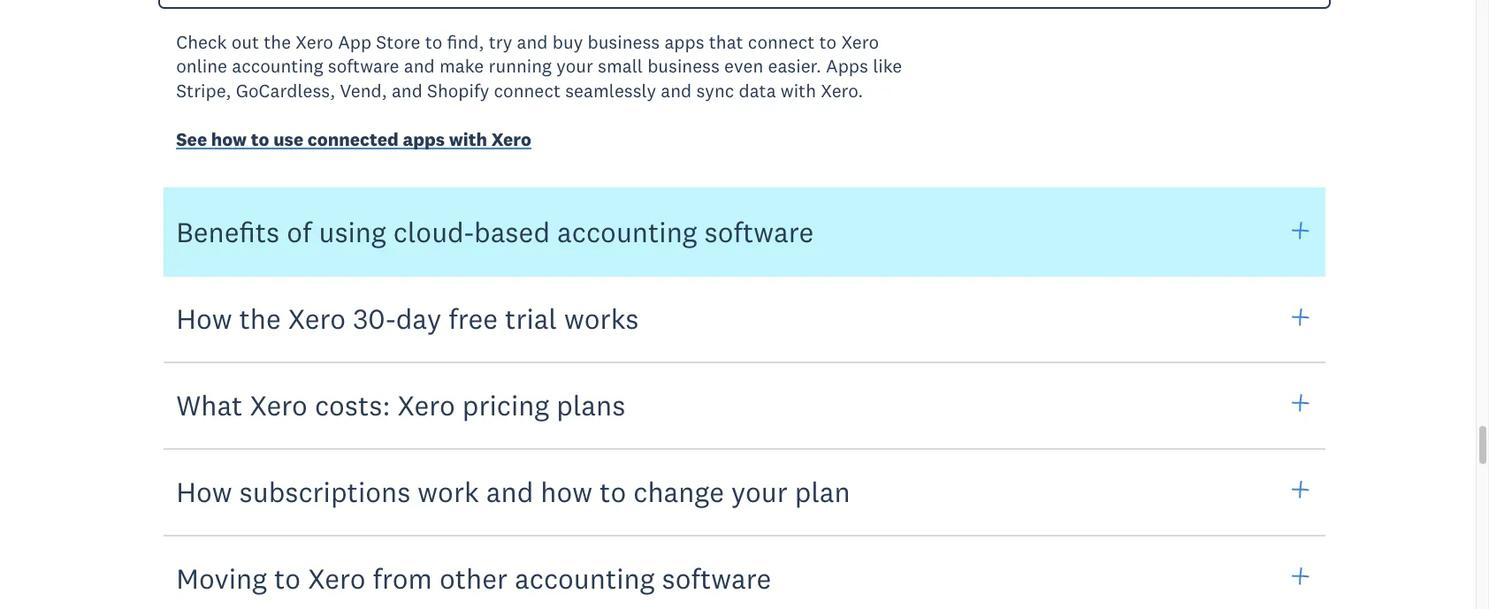 Task type: describe. For each thing, give the bounding box(es) containing it.
software for moving to xero from other accounting software
[[662, 561, 771, 596]]

cloud-
[[393, 214, 474, 250]]

using
[[319, 214, 386, 250]]

accounting for benefits of using cloud-based accounting software
[[557, 214, 697, 250]]

your inside how subscriptions work and how to change your plan dropdown button
[[731, 474, 788, 509]]

try
[[489, 30, 512, 54]]

other
[[439, 561, 508, 596]]

how for how the xero 30-day free trial works
[[176, 301, 232, 336]]

store
[[376, 30, 421, 54]]

moving
[[176, 561, 267, 596]]

vend,
[[340, 78, 387, 102]]

xero up apps
[[841, 30, 879, 54]]

accounting inside check out the xero app store to find, try and buy business apps that connect to xero online accounting software and make running your small business even easier. apps like stripe, gocardless, vend, and shopify connect seamlessly and sync data with xero.
[[232, 54, 323, 78]]

change
[[633, 474, 724, 509]]

connected
[[308, 127, 399, 151]]

with inside check out the xero app store to find, try and buy business apps that connect to xero online accounting software and make running your small business even easier. apps like stripe, gocardless, vend, and shopify connect seamlessly and sync data with xero.
[[781, 78, 816, 102]]

the inside dropdown button
[[239, 301, 281, 336]]

xero right costs:
[[398, 388, 455, 423]]

with inside the see how to use connected apps with xero link
[[449, 127, 487, 151]]

works
[[564, 301, 639, 336]]

and down store
[[404, 54, 435, 78]]

pricing
[[462, 388, 549, 423]]

buy
[[553, 30, 583, 54]]

of
[[287, 214, 312, 250]]

xero left app in the top left of the page
[[296, 30, 333, 54]]

to right moving
[[274, 561, 301, 596]]

how inside the see how to use connected apps with xero link
[[211, 127, 247, 151]]

that
[[709, 30, 743, 54]]

how subscriptions work and how to change your plan button
[[164, 448, 1326, 537]]

0 vertical spatial connect
[[748, 30, 815, 54]]

make
[[439, 54, 484, 78]]

work
[[418, 474, 479, 509]]

and left sync
[[661, 78, 692, 102]]

business up sync
[[648, 54, 720, 78]]

benefits
[[176, 214, 280, 250]]

gocardless,
[[236, 78, 335, 102]]

shopify
[[427, 78, 489, 102]]

use
[[274, 127, 304, 151]]

to left find,
[[425, 30, 443, 54]]

apps inside check out the xero app store to find, try and buy business apps that connect to xero online accounting software and make running your small business even easier. apps like stripe, gocardless, vend, and shopify connect seamlessly and sync data with xero.
[[665, 30, 704, 54]]

free
[[449, 301, 498, 336]]

like
[[873, 54, 902, 78]]

seamlessly
[[565, 78, 656, 102]]

what
[[176, 388, 243, 423]]

moving to xero from other accounting software
[[176, 561, 771, 596]]

software for benefits of using cloud-based accounting software
[[705, 214, 814, 250]]

from
[[373, 561, 432, 596]]

apps inside the see how to use connected apps with xero link
[[403, 127, 445, 151]]

see
[[176, 127, 207, 151]]

xero right what
[[250, 388, 308, 423]]

the inside check out the xero app store to find, try and buy business apps that connect to xero online accounting software and make running your small business even easier. apps like stripe, gocardless, vend, and shopify connect seamlessly and sync data with xero.
[[264, 30, 291, 54]]

business up small
[[588, 30, 660, 54]]

moving to xero from other accounting software button
[[164, 534, 1326, 609]]

day
[[396, 301, 441, 336]]

accounting for moving to xero from other accounting software
[[515, 561, 655, 596]]

stripe,
[[176, 78, 231, 102]]



Task type: locate. For each thing, give the bounding box(es) containing it.
benefits of using cloud-based accounting software button
[[164, 188, 1326, 277]]

2 how from the top
[[176, 474, 232, 509]]

and
[[517, 30, 548, 54], [404, 54, 435, 78], [392, 78, 423, 102], [661, 78, 692, 102], [486, 474, 534, 509]]

your inside check out the xero app store to find, try and buy business apps that connect to xero online accounting software and make running your small business even easier. apps like stripe, gocardless, vend, and shopify connect seamlessly and sync data with xero.
[[557, 54, 593, 78]]

xero
[[296, 30, 333, 54], [841, 30, 879, 54], [492, 127, 531, 151], [288, 301, 346, 336], [250, 388, 308, 423], [398, 388, 455, 423], [308, 561, 366, 596]]

1 vertical spatial how
[[176, 474, 232, 509]]

your
[[557, 54, 593, 78], [731, 474, 788, 509]]

0 vertical spatial software
[[328, 54, 399, 78]]

easier.
[[768, 54, 822, 78]]

0 vertical spatial accounting
[[232, 54, 323, 78]]

1 vertical spatial how
[[541, 474, 593, 509]]

connect
[[748, 30, 815, 54], [494, 78, 561, 102]]

and up running
[[517, 30, 548, 54]]

0 vertical spatial your
[[557, 54, 593, 78]]

what xero costs: xero pricing plans
[[176, 388, 626, 423]]

with down 'shopify' on the top of page
[[449, 127, 487, 151]]

business
[[588, 30, 660, 54], [648, 54, 720, 78]]

1 vertical spatial the
[[239, 301, 281, 336]]

how down what
[[176, 474, 232, 509]]

1 vertical spatial accounting
[[557, 214, 697, 250]]

even
[[724, 54, 764, 78]]

benefits of using cloud-based accounting software
[[176, 214, 814, 250]]

xero down running
[[492, 127, 531, 151]]

how
[[176, 301, 232, 336], [176, 474, 232, 509]]

software
[[328, 54, 399, 78], [705, 214, 814, 250], [662, 561, 771, 596]]

online
[[176, 54, 227, 78]]

connect up easier.
[[748, 30, 815, 54]]

1 vertical spatial software
[[705, 214, 814, 250]]

and right vend,
[[392, 78, 423, 102]]

check
[[176, 30, 227, 54]]

how the xero 30-day free trial works
[[176, 301, 639, 336]]

1 vertical spatial your
[[731, 474, 788, 509]]

out
[[231, 30, 259, 54]]

connect down running
[[494, 78, 561, 102]]

and inside dropdown button
[[486, 474, 534, 509]]

sync
[[696, 78, 734, 102]]

1 how from the top
[[176, 301, 232, 336]]

how
[[211, 127, 247, 151], [541, 474, 593, 509]]

0 vertical spatial apps
[[665, 30, 704, 54]]

0 vertical spatial with
[[781, 78, 816, 102]]

apps
[[826, 54, 868, 78]]

subscriptions
[[239, 474, 411, 509]]

xero left from
[[308, 561, 366, 596]]

plan
[[795, 474, 851, 509]]

data
[[739, 78, 776, 102]]

0 horizontal spatial how
[[211, 127, 247, 151]]

30-
[[353, 301, 396, 336]]

1 horizontal spatial how
[[541, 474, 593, 509]]

how subscriptions work and how to change your plan
[[176, 474, 851, 509]]

software inside check out the xero app store to find, try and buy business apps that connect to xero online accounting software and make running your small business even easier. apps like stripe, gocardless, vend, and shopify connect seamlessly and sync data with xero.
[[328, 54, 399, 78]]

based
[[474, 214, 550, 250]]

how inside how subscriptions work and how to change your plan dropdown button
[[541, 474, 593, 509]]

accounting
[[232, 54, 323, 78], [557, 214, 697, 250], [515, 561, 655, 596]]

0 vertical spatial the
[[264, 30, 291, 54]]

0 vertical spatial how
[[176, 301, 232, 336]]

what xero costs: xero pricing plans button
[[164, 361, 1326, 450]]

xero.
[[821, 78, 863, 102]]

how for how subscriptions work and how to change your plan
[[176, 474, 232, 509]]

apps down 'shopify' on the top of page
[[403, 127, 445, 151]]

0 horizontal spatial apps
[[403, 127, 445, 151]]

1 horizontal spatial connect
[[748, 30, 815, 54]]

1 vertical spatial connect
[[494, 78, 561, 102]]

your down the buy
[[557, 54, 593, 78]]

running
[[489, 54, 552, 78]]

0 horizontal spatial with
[[449, 127, 487, 151]]

to up apps
[[819, 30, 837, 54]]

with
[[781, 78, 816, 102], [449, 127, 487, 151]]

to
[[425, 30, 443, 54], [819, 30, 837, 54], [251, 127, 269, 151], [600, 474, 626, 509], [274, 561, 301, 596]]

the
[[264, 30, 291, 54], [239, 301, 281, 336]]

find,
[[447, 30, 484, 54]]

0 vertical spatial how
[[211, 127, 247, 151]]

costs:
[[315, 388, 390, 423]]

see how to use connected apps with xero link
[[176, 127, 531, 155]]

to left change
[[600, 474, 626, 509]]

xero left 30-
[[288, 301, 346, 336]]

1 vertical spatial apps
[[403, 127, 445, 151]]

see how to use connected apps with xero
[[176, 127, 531, 151]]

check out the xero app store to find, try and buy business apps that connect to xero online accounting software and make running your small business even easier. apps like stripe, gocardless, vend, and shopify connect seamlessly and sync data with xero.
[[176, 30, 902, 102]]

small
[[598, 54, 643, 78]]

1 vertical spatial with
[[449, 127, 487, 151]]

2 vertical spatial software
[[662, 561, 771, 596]]

with down easier.
[[781, 78, 816, 102]]

plans
[[557, 388, 626, 423]]

0 horizontal spatial connect
[[494, 78, 561, 102]]

app
[[338, 30, 372, 54]]

1 horizontal spatial apps
[[665, 30, 704, 54]]

your left plan
[[731, 474, 788, 509]]

how the xero 30-day free trial works button
[[164, 274, 1326, 363]]

how up what
[[176, 301, 232, 336]]

to left use
[[251, 127, 269, 151]]

apps left "that"
[[665, 30, 704, 54]]

0 horizontal spatial your
[[557, 54, 593, 78]]

apps
[[665, 30, 704, 54], [403, 127, 445, 151]]

trial
[[505, 301, 557, 336]]

and right work
[[486, 474, 534, 509]]

1 horizontal spatial your
[[731, 474, 788, 509]]

2 vertical spatial accounting
[[515, 561, 655, 596]]

1 horizontal spatial with
[[781, 78, 816, 102]]



Task type: vqa. For each thing, say whether or not it's contained in the screenshot.
'moving to xero from other accounting software'
yes



